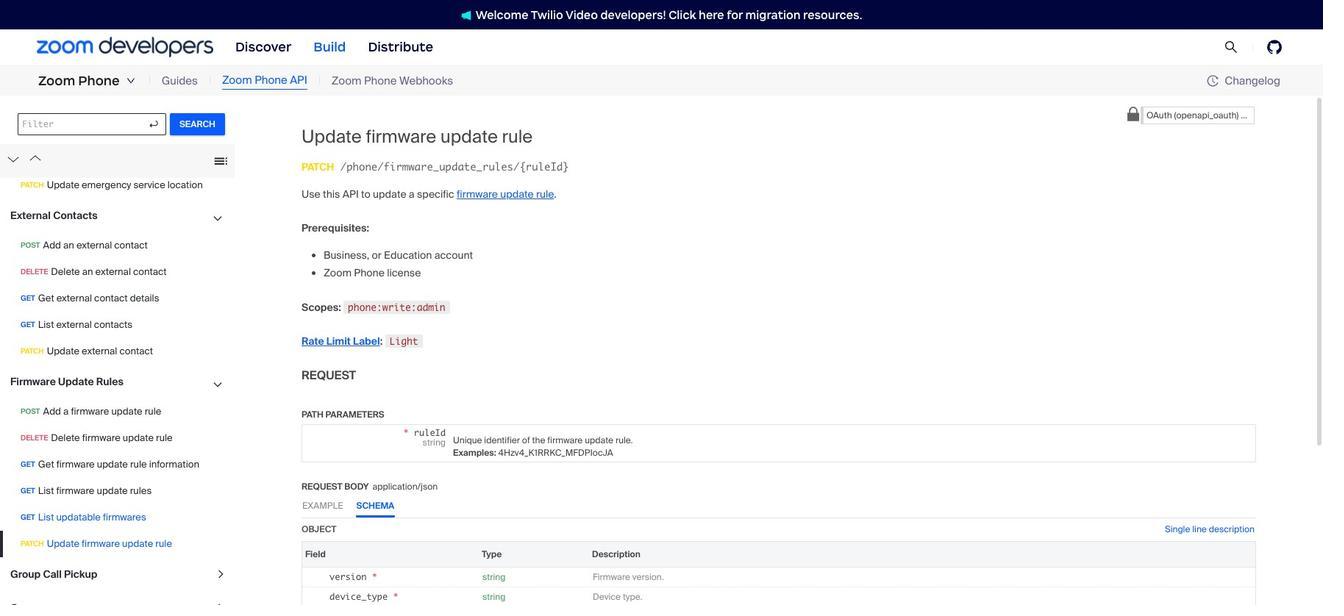 Task type: describe. For each thing, give the bounding box(es) containing it.
body
[[345, 481, 369, 493]]

migration
[[746, 8, 801, 22]]

type
[[482, 549, 502, 560]]

string for version *
[[483, 571, 506, 583]]

webhooks
[[399, 73, 453, 88]]

device_type
[[330, 591, 388, 602]]

field
[[305, 549, 326, 560]]

version
[[330, 571, 367, 582]]

search image
[[1225, 40, 1238, 54]]

single line description
[[1165, 524, 1255, 535]]

guides
[[162, 73, 198, 88]]

zoom developer logo image
[[37, 37, 213, 57]]

string for device_type *
[[483, 591, 506, 603]]

here
[[699, 8, 724, 22]]

zoom phone webhooks
[[332, 73, 453, 88]]

zoom for zoom phone
[[38, 73, 75, 89]]

phone for zoom phone
[[78, 73, 120, 89]]

single
[[1165, 524, 1190, 535]]

welcome twilio video developers! click here for migration resources. link
[[446, 7, 877, 22]]

device_type *
[[330, 591, 398, 602]]

welcome twilio video developers! click here for migration resources.
[[476, 8, 862, 22]]

twilio
[[531, 8, 563, 22]]

description
[[1209, 524, 1255, 535]]

request for request
[[302, 368, 356, 383]]

guides link
[[162, 73, 198, 89]]



Task type: locate. For each thing, give the bounding box(es) containing it.
3 zoom from the left
[[332, 73, 362, 88]]

line
[[1193, 524, 1207, 535]]

parameters
[[326, 409, 384, 421]]

1 phone from the left
[[78, 73, 120, 89]]

history image
[[1207, 75, 1219, 87]]

search image
[[1225, 40, 1238, 54]]

path parameters
[[302, 409, 384, 421]]

1 vertical spatial request
[[302, 481, 343, 493]]

request left body
[[302, 481, 343, 493]]

down image
[[126, 77, 135, 85]]

0 vertical spatial request
[[302, 368, 356, 383]]

1 request from the top
[[302, 368, 356, 383]]

github image
[[1267, 40, 1282, 54]]

video
[[566, 8, 598, 22]]

object
[[302, 524, 336, 535]]

changelog link
[[1207, 73, 1281, 88]]

0 horizontal spatial *
[[372, 571, 377, 582]]

github image
[[1267, 40, 1282, 54]]

zoom phone api link
[[222, 72, 307, 90]]

request
[[302, 368, 356, 383], [302, 481, 343, 493]]

string
[[483, 571, 506, 583], [483, 591, 506, 603]]

1 string from the top
[[483, 571, 506, 583]]

phone left webhooks
[[364, 73, 397, 88]]

request up path parameters
[[302, 368, 356, 383]]

for
[[727, 8, 743, 22]]

request body application/json
[[302, 481, 438, 493]]

3 phone from the left
[[364, 73, 397, 88]]

0 horizontal spatial zoom
[[38, 73, 75, 89]]

1 horizontal spatial *
[[393, 591, 398, 602]]

0 vertical spatial string
[[483, 571, 506, 583]]

2 zoom from the left
[[222, 73, 252, 88]]

phone for zoom phone webhooks
[[364, 73, 397, 88]]

2 horizontal spatial zoom
[[332, 73, 362, 88]]

zoom
[[38, 73, 75, 89], [222, 73, 252, 88], [332, 73, 362, 88]]

phone for zoom phone api
[[255, 73, 287, 88]]

2 string from the top
[[483, 591, 506, 603]]

2 horizontal spatial phone
[[364, 73, 397, 88]]

resources.
[[803, 8, 862, 22]]

phone left api
[[255, 73, 287, 88]]

zoom for zoom phone api
[[222, 73, 252, 88]]

0 horizontal spatial phone
[[78, 73, 120, 89]]

1 vertical spatial *
[[393, 591, 398, 602]]

2 phone from the left
[[255, 73, 287, 88]]

* up device_type *
[[372, 571, 377, 582]]

zoom phone webhooks link
[[332, 73, 453, 89]]

zoom phone api
[[222, 73, 307, 88]]

version *
[[330, 571, 377, 582]]

welcome
[[476, 8, 529, 22]]

click
[[669, 8, 696, 22]]

* for device_type *
[[393, 591, 398, 602]]

1 vertical spatial string
[[483, 591, 506, 603]]

application/json
[[373, 481, 438, 493]]

request for request body application/json
[[302, 481, 343, 493]]

path
[[302, 409, 324, 421]]

zoom for zoom phone webhooks
[[332, 73, 362, 88]]

1 horizontal spatial zoom
[[222, 73, 252, 88]]

*
[[372, 571, 377, 582], [393, 591, 398, 602]]

0 vertical spatial *
[[372, 571, 377, 582]]

zoom phone
[[38, 73, 120, 89]]

changelog
[[1225, 73, 1281, 88]]

api
[[290, 73, 307, 88]]

phone left down icon in the top of the page
[[78, 73, 120, 89]]

notification image
[[461, 10, 476, 20], [461, 10, 471, 20]]

phone
[[78, 73, 120, 89], [255, 73, 287, 88], [364, 73, 397, 88]]

* for version *
[[372, 571, 377, 582]]

1 zoom from the left
[[38, 73, 75, 89]]

* right device_type
[[393, 591, 398, 602]]

1 horizontal spatial phone
[[255, 73, 287, 88]]

2 request from the top
[[302, 481, 343, 493]]

history image
[[1207, 75, 1225, 87]]

developers!
[[601, 8, 666, 22]]



Task type: vqa. For each thing, say whether or not it's contained in the screenshot.
"200"
no



